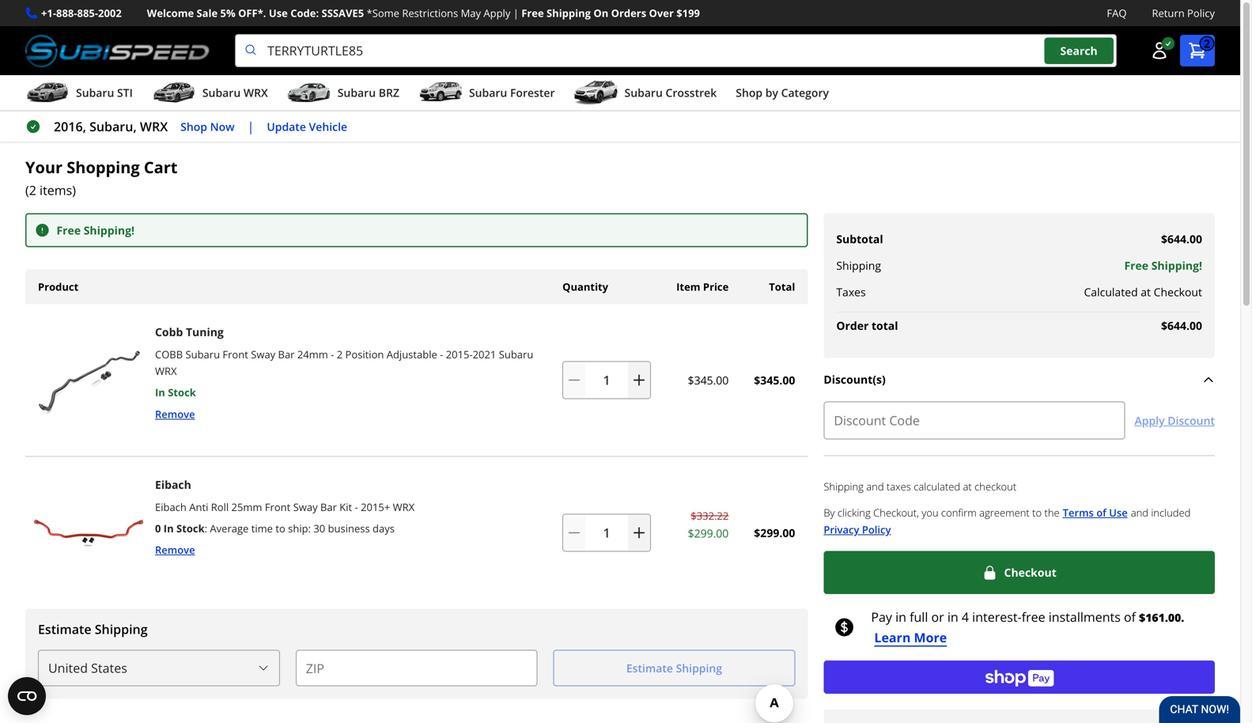 Task type: describe. For each thing, give the bounding box(es) containing it.
tuning
[[186, 324, 224, 340]]

or
[[932, 609, 944, 626]]

full
[[910, 609, 928, 626]]

time
[[251, 521, 273, 536]]

2015-
[[446, 347, 473, 361]]

1 horizontal spatial at
[[1141, 285, 1151, 300]]

restrictions
[[402, 6, 458, 20]]

buy with shop pay image
[[985, 668, 1054, 687]]

cobb tuning cobb subaru front sway bar 24mm - 2 position adjustable - 2015-2021 subaru wrx in stock remove
[[155, 324, 533, 421]]

0 horizontal spatial |
[[247, 118, 254, 135]]

a subaru brz thumbnail image image
[[287, 81, 331, 105]]

checkout,
[[874, 506, 919, 520]]

roll
[[211, 500, 229, 514]]

0 vertical spatial use
[[269, 6, 288, 20]]

category
[[781, 85, 829, 100]]

2 horizontal spatial -
[[440, 347, 443, 361]]

subaru for subaru wrx
[[202, 85, 241, 100]]

wrx inside 'dropdown button'
[[244, 85, 268, 100]]

privacy
[[824, 523, 860, 537]]

0 horizontal spatial shipping!
[[84, 223, 135, 238]]

2 inside button
[[1204, 36, 1210, 51]]

interest-
[[972, 609, 1022, 626]]

885-
[[77, 6, 98, 20]]

2 button
[[1180, 35, 1215, 67]]

orders
[[611, 6, 647, 20]]

subaru brz
[[338, 85, 400, 100]]

1 horizontal spatial |
[[513, 6, 519, 20]]

cobb
[[155, 324, 183, 340]]

checkout inside "button"
[[1004, 565, 1057, 580]]

return policy
[[1152, 6, 1215, 20]]

+1-
[[41, 6, 56, 20]]

agreement
[[980, 506, 1030, 520]]

total
[[769, 280, 795, 294]]

a subaru wrx thumbnail image image
[[152, 81, 196, 105]]

by clicking checkout, you confirm agreement to the terms of use and included privacy policy
[[824, 506, 1191, 537]]

+1-888-885-2002 link
[[41, 5, 122, 21]]

increment image for $299.00
[[631, 525, 647, 541]]

estimate
[[38, 621, 91, 638]]

subaru wrx
[[202, 85, 268, 100]]

faq
[[1107, 6, 1127, 20]]

$199
[[677, 6, 700, 20]]

search button
[[1045, 37, 1114, 64]]

your
[[25, 156, 63, 178]]

Country Select button
[[38, 650, 280, 686]]

4
[[962, 609, 969, 626]]

1 $345.00 from the left
[[688, 372, 729, 387]]

update vehicle button
[[267, 118, 347, 136]]

(2
[[25, 182, 36, 199]]

1 horizontal spatial policy
[[1188, 6, 1215, 20]]

subaru down tuning
[[186, 347, 220, 361]]

more
[[914, 629, 947, 646]]

$644.00 for subtotal
[[1161, 232, 1203, 247]]

installments
[[1049, 609, 1121, 626]]

items)
[[40, 182, 76, 199]]

1 eibach from the top
[[155, 477, 191, 492]]

stock inside cobb tuning cobb subaru front sway bar 24mm - 2 position adjustable - 2015-2021 subaru wrx in stock remove
[[168, 385, 196, 400]]

1 vertical spatial free shipping!
[[1125, 258, 1203, 273]]

subaru for subaru sti
[[76, 85, 114, 100]]

a subaru forester thumbnail image image
[[418, 81, 463, 105]]

average
[[210, 521, 249, 536]]

search
[[1061, 43, 1098, 58]]

0 vertical spatial free shipping!
[[57, 223, 135, 238]]

$332.22
[[691, 509, 729, 523]]

cobb
[[155, 347, 183, 361]]

2016, subaru, wrx
[[54, 118, 168, 135]]

pay
[[871, 609, 892, 626]]

0 horizontal spatial -
[[331, 347, 334, 361]]

welcome sale 5% off*. use code: sssave5 *some restrictions may apply | free shipping on orders over $199
[[147, 6, 700, 20]]

pay in full or in 4 interest-free installments of $161.00 . learn more
[[871, 609, 1185, 646]]

- inside eibach eibach anti roll 25mm front sway bar kit - 2015+ wrx 0 in stock : average time to ship: 30 business days remove
[[355, 500, 358, 514]]

shipping up country select button
[[95, 621, 148, 638]]

subaru brz button
[[287, 78, 400, 110]]

subaru for subaru crosstrek
[[625, 85, 663, 100]]

sway inside cobb tuning cobb subaru front sway bar 24mm - 2 position adjustable - 2015-2021 subaru wrx in stock remove
[[251, 347, 275, 361]]

2 inside cobb tuning cobb subaru front sway bar 24mm - 2 position adjustable - 2015-2021 subaru wrx in stock remove
[[337, 347, 343, 361]]

2 eibach from the top
[[155, 500, 187, 514]]

subaru crosstrek button
[[574, 78, 717, 110]]

eib7727.310 eibach anti roll 25mm front sway bar kit - 2015+ wrx, image
[[32, 476, 146, 590]]

subtotal
[[837, 232, 883, 247]]

remove inside cobb tuning cobb subaru front sway bar 24mm - 2 position adjustable - 2015-2021 subaru wrx in stock remove
[[155, 407, 195, 421]]

shop for shop by category
[[736, 85, 763, 100]]

of for installments
[[1124, 609, 1136, 626]]

:
[[205, 521, 207, 536]]

shop by category button
[[736, 78, 829, 110]]

shipping and taxes calculated at checkout
[[824, 479, 1017, 494]]

now
[[210, 119, 235, 134]]

cart
[[144, 156, 178, 178]]

Zip text field
[[296, 650, 538, 686]]

1 horizontal spatial shipping!
[[1152, 258, 1203, 273]]

order
[[837, 318, 869, 333]]

remove button for eibach
[[155, 542, 195, 558]]

wrx inside cobb tuning cobb subaru front sway bar 24mm - 2 position adjustable - 2015-2021 subaru wrx in stock remove
[[155, 364, 177, 378]]

adjustable
[[387, 347, 437, 361]]

0 vertical spatial and
[[867, 479, 884, 494]]

sssave5
[[322, 6, 364, 20]]

crosstrek
[[666, 85, 717, 100]]

2002
[[98, 6, 122, 20]]

1 horizontal spatial free
[[522, 6, 544, 20]]

welcome
[[147, 6, 194, 20]]

item price
[[677, 280, 729, 294]]

0 vertical spatial checkout
[[1154, 285, 1203, 300]]

increment image for $345.00
[[631, 372, 647, 388]]

subaru forester button
[[418, 78, 555, 110]]

of for terms
[[1097, 506, 1107, 520]]

search input field
[[235, 34, 1117, 67]]

return
[[1152, 6, 1185, 20]]

+1-888-885-2002
[[41, 6, 122, 20]]

eibach anti roll 25mm front sway bar kit - 2015+ wrx link
[[155, 500, 415, 514]]

in inside eibach eibach anti roll 25mm front sway bar kit - 2015+ wrx 0 in stock : average time to ship: 30 business days remove
[[164, 521, 174, 536]]

subaru for subaru brz
[[338, 85, 376, 100]]

checkout button
[[824, 551, 1215, 594]]

0 horizontal spatial $299.00
[[688, 526, 729, 541]]

subaru sti
[[76, 85, 133, 100]]

privacy policy link
[[824, 521, 891, 538]]

shipping left on
[[547, 6, 591, 20]]

total
[[872, 318, 898, 333]]

off*.
[[238, 6, 266, 20]]

and inside by clicking checkout, you confirm agreement to the terms of use and included privacy policy
[[1131, 506, 1149, 520]]

subaru crosstrek
[[625, 85, 717, 100]]

apply
[[484, 6, 511, 20]]



Task type: locate. For each thing, give the bounding box(es) containing it.
policy right return at right top
[[1188, 6, 1215, 20]]

remove down cobb
[[155, 407, 195, 421]]

1 vertical spatial eibach
[[155, 500, 187, 514]]

free
[[1022, 609, 1046, 626]]

0 horizontal spatial policy
[[862, 523, 891, 537]]

24mm
[[297, 347, 328, 361]]

on
[[594, 6, 609, 20]]

| right now
[[247, 118, 254, 135]]

wrx right 2015+
[[393, 500, 415, 514]]

1 vertical spatial stock
[[176, 521, 205, 536]]

$332.22 $299.00
[[688, 509, 729, 541]]

checkout right calculated
[[1154, 285, 1203, 300]]

at right calculated
[[1141, 285, 1151, 300]]

1 increment image from the top
[[631, 372, 647, 388]]

decrement image
[[567, 372, 582, 388], [567, 525, 582, 541]]

days
[[373, 521, 395, 536]]

1 vertical spatial use
[[1109, 506, 1128, 520]]

wrx down a subaru wrx thumbnail image
[[140, 118, 168, 135]]

1 horizontal spatial -
[[355, 500, 358, 514]]

free up calculated at checkout
[[1125, 258, 1149, 273]]

shop for shop now
[[181, 119, 207, 134]]

code:
[[291, 6, 319, 20]]

estimate shipping button
[[38, 621, 795, 638]]

front inside eibach eibach anti roll 25mm front sway bar kit - 2015+ wrx 0 in stock : average time to ship: 30 business days remove
[[265, 500, 291, 514]]

1 horizontal spatial shop
[[736, 85, 763, 100]]

of left $161.00
[[1124, 609, 1136, 626]]

1 vertical spatial shipping!
[[1152, 258, 1203, 273]]

1 vertical spatial 2
[[337, 347, 343, 361]]

eibach eibach anti roll 25mm front sway bar kit - 2015+ wrx 0 in stock : average time to ship: 30 business days remove
[[155, 477, 415, 557]]

calculated at checkout
[[1084, 285, 1203, 300]]

sway up ship:
[[293, 500, 318, 514]]

wrx inside eibach eibach anti roll 25mm front sway bar kit - 2015+ wrx 0 in stock : average time to ship: 30 business days remove
[[393, 500, 415, 514]]

1 horizontal spatial 2
[[1204, 36, 1210, 51]]

of right the terms
[[1097, 506, 1107, 520]]

- left 2015-
[[440, 347, 443, 361]]

2021
[[473, 347, 496, 361]]

to inside eibach eibach anti roll 25mm front sway bar kit - 2015+ wrx 0 in stock : average time to ship: 30 business days remove
[[276, 521, 285, 536]]

1 remove button from the top
[[155, 406, 195, 422]]

order total
[[837, 318, 898, 333]]

1 vertical spatial policy
[[862, 523, 891, 537]]

subaru inside 'dropdown button'
[[202, 85, 241, 100]]

1 vertical spatial front
[[265, 500, 291, 514]]

0 vertical spatial increment image
[[631, 372, 647, 388]]

of inside pay in full or in 4 interest-free installments of $161.00 . learn more
[[1124, 609, 1136, 626]]

0 vertical spatial sway
[[251, 347, 275, 361]]

by
[[824, 506, 835, 520]]

1 vertical spatial shop
[[181, 119, 207, 134]]

1 horizontal spatial front
[[265, 500, 291, 514]]

0 vertical spatial remove button
[[155, 406, 195, 422]]

1 vertical spatial remove
[[155, 543, 195, 557]]

forester
[[510, 85, 555, 100]]

1 decrement image from the top
[[567, 372, 582, 388]]

front
[[223, 347, 248, 361], [265, 500, 291, 514]]

1 vertical spatial $644.00
[[1161, 318, 1203, 333]]

subaru inside dropdown button
[[76, 85, 114, 100]]

2 remove from the top
[[155, 543, 195, 557]]

learn
[[875, 629, 911, 646]]

a subaru crosstrek thumbnail image image
[[574, 81, 618, 105]]

policy inside by clicking checkout, you confirm agreement to the terms of use and included privacy policy
[[862, 523, 891, 537]]

included
[[1151, 506, 1191, 520]]

eibach up anti
[[155, 477, 191, 492]]

business
[[328, 521, 370, 536]]

decrement image for $345.00
[[567, 372, 582, 388]]

0 vertical spatial policy
[[1188, 6, 1215, 20]]

1 vertical spatial decrement image
[[567, 525, 582, 541]]

1 vertical spatial in
[[164, 521, 174, 536]]

1 vertical spatial increment image
[[631, 525, 647, 541]]

bar inside cobb tuning cobb subaru front sway bar 24mm - 2 position adjustable - 2015-2021 subaru wrx in stock remove
[[278, 347, 295, 361]]

bar left kit
[[320, 500, 337, 514]]

vehicle
[[309, 119, 347, 134]]

kit
[[340, 500, 352, 514]]

1 vertical spatial |
[[247, 118, 254, 135]]

0 vertical spatial decrement image
[[567, 372, 582, 388]]

1 horizontal spatial use
[[1109, 506, 1128, 520]]

2 $345.00 from the left
[[754, 372, 795, 387]]

in inside cobb tuning cobb subaru front sway bar 24mm - 2 position adjustable - 2015-2021 subaru wrx in stock remove
[[155, 385, 165, 400]]

stock inside eibach eibach anti roll 25mm front sway bar kit - 2015+ wrx 0 in stock : average time to ship: 30 business days remove
[[176, 521, 205, 536]]

terms of use link
[[1063, 504, 1128, 521]]

0 vertical spatial shipping!
[[84, 223, 135, 238]]

$644.00 up calculated at checkout
[[1161, 232, 1203, 247]]

by
[[766, 85, 778, 100]]

0 horizontal spatial and
[[867, 479, 884, 494]]

remove down 0
[[155, 543, 195, 557]]

cobcb-050fz-24 cobb subaru front sway bar 24mm - 2 position adjustable - 2015-2021 subaru wrx, image
[[32, 323, 146, 437]]

to left the
[[1033, 506, 1042, 520]]

subaru right 2021
[[499, 347, 533, 361]]

discount(s)
[[824, 372, 886, 387]]

$299.00
[[754, 525, 795, 540], [688, 526, 729, 541]]

$299.00 down $332.22
[[688, 526, 729, 541]]

at
[[1141, 285, 1151, 300], [963, 479, 972, 494]]

0 horizontal spatial free
[[57, 223, 81, 238]]

front inside cobb tuning cobb subaru front sway bar 24mm - 2 position adjustable - 2015-2021 subaru wrx in stock remove
[[223, 347, 248, 361]]

2 horizontal spatial free
[[1125, 258, 1149, 273]]

.
[[1181, 610, 1185, 625]]

shop by category
[[736, 85, 829, 100]]

-
[[331, 347, 334, 361], [440, 347, 443, 361], [355, 500, 358, 514]]

checkout
[[1154, 285, 1203, 300], [1004, 565, 1057, 580]]

1 $644.00 from the top
[[1161, 232, 1203, 247]]

2016,
[[54, 118, 86, 135]]

1 vertical spatial sway
[[293, 500, 318, 514]]

estimate shipping
[[38, 621, 148, 638]]

2 decrement image from the top
[[567, 525, 582, 541]]

faq link
[[1107, 5, 1127, 21]]

sway inside eibach eibach anti roll 25mm front sway bar kit - 2015+ wrx 0 in stock : average time to ship: 30 business days remove
[[293, 500, 318, 514]]

button image
[[1150, 41, 1169, 60]]

wrx down cobb
[[155, 364, 177, 378]]

your shopping cart (2 items)
[[25, 156, 178, 199]]

and left "taxes"
[[867, 479, 884, 494]]

over
[[649, 6, 674, 20]]

to inside by clicking checkout, you confirm agreement to the terms of use and included privacy policy
[[1033, 506, 1042, 520]]

subaru left forester
[[469, 85, 507, 100]]

1 horizontal spatial in
[[948, 609, 959, 626]]

remove button
[[155, 406, 195, 422], [155, 542, 195, 558]]

and left included
[[1131, 506, 1149, 520]]

the
[[1045, 506, 1060, 520]]

item
[[677, 280, 701, 294]]

shipping!
[[84, 223, 135, 238], [1152, 258, 1203, 273]]

0 horizontal spatial at
[[963, 479, 972, 494]]

0 horizontal spatial free shipping!
[[57, 223, 135, 238]]

None number field
[[563, 361, 651, 399], [563, 514, 651, 552], [563, 361, 651, 399], [563, 514, 651, 552]]

sale
[[197, 6, 218, 20]]

remove button down 0
[[155, 542, 195, 558]]

2 vertical spatial free
[[1125, 258, 1149, 273]]

|
[[513, 6, 519, 20], [247, 118, 254, 135]]

0 horizontal spatial in
[[896, 609, 907, 626]]

1 horizontal spatial bar
[[320, 500, 337, 514]]

shopping
[[67, 156, 140, 178]]

you
[[922, 506, 939, 520]]

in left full
[[896, 609, 907, 626]]

0 vertical spatial shop
[[736, 85, 763, 100]]

front down tuning
[[223, 347, 248, 361]]

0 horizontal spatial of
[[1097, 506, 1107, 520]]

0 horizontal spatial shop
[[181, 119, 207, 134]]

subaru right a subaru crosstrek thumbnail image
[[625, 85, 663, 100]]

0 vertical spatial remove
[[155, 407, 195, 421]]

update vehicle
[[267, 119, 347, 134]]

1 in from the left
[[896, 609, 907, 626]]

subaru left brz
[[338, 85, 376, 100]]

0 horizontal spatial sway
[[251, 347, 275, 361]]

update
[[267, 119, 306, 134]]

discount(s) button
[[824, 371, 1215, 389]]

use right the terms
[[1109, 506, 1128, 520]]

shipping up clicking in the right of the page
[[824, 479, 864, 494]]

1 vertical spatial remove button
[[155, 542, 195, 558]]

0
[[155, 521, 161, 536]]

use inside by clicking checkout, you confirm agreement to the terms of use and included privacy policy
[[1109, 506, 1128, 520]]

return policy link
[[1152, 5, 1215, 21]]

at up confirm
[[963, 479, 972, 494]]

2 $644.00 from the top
[[1161, 318, 1203, 333]]

shop left now
[[181, 119, 207, 134]]

888-
[[56, 6, 77, 20]]

subispeed logo image
[[25, 34, 210, 67]]

shop inside dropdown button
[[736, 85, 763, 100]]

quantity
[[563, 280, 608, 294]]

2 in from the left
[[948, 609, 959, 626]]

- right kit
[[355, 500, 358, 514]]

checkout
[[975, 479, 1017, 494]]

brz
[[379, 85, 400, 100]]

1 vertical spatial at
[[963, 479, 972, 494]]

2 left position
[[337, 347, 343, 361]]

shipping! up calculated at checkout
[[1152, 258, 1203, 273]]

calculated
[[1084, 285, 1138, 300]]

0 horizontal spatial bar
[[278, 347, 295, 361]]

2 increment image from the top
[[631, 525, 647, 541]]

0 vertical spatial of
[[1097, 506, 1107, 520]]

subaru,
[[89, 118, 137, 135]]

0 horizontal spatial use
[[269, 6, 288, 20]]

cobb subaru front sway bar 24mm - 2 position adjustable - 2015-2021 subaru wrx link
[[155, 347, 533, 378]]

0 vertical spatial bar
[[278, 347, 295, 361]]

0 horizontal spatial checkout
[[1004, 565, 1057, 580]]

free shipping!
[[57, 223, 135, 238], [1125, 258, 1203, 273]]

a subaru sti thumbnail image image
[[25, 81, 70, 105]]

0 vertical spatial in
[[155, 385, 165, 400]]

1 vertical spatial checkout
[[1004, 565, 1057, 580]]

to right the time
[[276, 521, 285, 536]]

remove button down cobb
[[155, 406, 195, 422]]

0 vertical spatial eibach
[[155, 477, 191, 492]]

5%
[[220, 6, 236, 20]]

1 vertical spatial to
[[276, 521, 285, 536]]

increment image
[[631, 372, 647, 388], [631, 525, 647, 541]]

- right '24mm'
[[331, 347, 334, 361]]

Discount Code field
[[824, 401, 1125, 439]]

1 vertical spatial bar
[[320, 500, 337, 514]]

1 horizontal spatial $345.00
[[754, 372, 795, 387]]

taxes
[[887, 479, 911, 494]]

0 horizontal spatial to
[[276, 521, 285, 536]]

$299.00 right $332.22 $299.00
[[754, 525, 795, 540]]

subaru up now
[[202, 85, 241, 100]]

$345.00
[[688, 372, 729, 387], [754, 372, 795, 387]]

free right apply
[[522, 6, 544, 20]]

0 horizontal spatial $345.00
[[688, 372, 729, 387]]

2 down return policy link at the right of the page
[[1204, 36, 1210, 51]]

subaru wrx button
[[152, 78, 268, 110]]

stock down anti
[[176, 521, 205, 536]]

free shipping! down the your shopping cart (2 items)
[[57, 223, 135, 238]]

in down cobb
[[155, 385, 165, 400]]

shipping down subtotal
[[837, 258, 881, 273]]

subaru left 'sti'
[[76, 85, 114, 100]]

0 vertical spatial at
[[1141, 285, 1151, 300]]

policy down checkout,
[[862, 523, 891, 537]]

confirm
[[941, 506, 977, 520]]

use right off*.
[[269, 6, 288, 20]]

1 horizontal spatial sway
[[293, 500, 318, 514]]

checkout up the free
[[1004, 565, 1057, 580]]

eibach up 0
[[155, 500, 187, 514]]

calculated
[[914, 479, 961, 494]]

25mm
[[231, 500, 262, 514]]

bar left '24mm'
[[278, 347, 295, 361]]

shop
[[736, 85, 763, 100], [181, 119, 207, 134]]

subaru for subaru forester
[[469, 85, 507, 100]]

$644.00 down calculated at checkout
[[1161, 318, 1203, 333]]

remove button for tuning
[[155, 406, 195, 422]]

sway left '24mm'
[[251, 347, 275, 361]]

ship:
[[288, 521, 311, 536]]

in left the 4
[[948, 609, 959, 626]]

1 horizontal spatial $299.00
[[754, 525, 795, 540]]

1 vertical spatial of
[[1124, 609, 1136, 626]]

0 vertical spatial 2
[[1204, 36, 1210, 51]]

0 horizontal spatial front
[[223, 347, 248, 361]]

0 vertical spatial |
[[513, 6, 519, 20]]

decrement image for $299.00
[[567, 525, 582, 541]]

1 horizontal spatial and
[[1131, 506, 1149, 520]]

| right apply
[[513, 6, 519, 20]]

product
[[38, 280, 78, 294]]

position
[[345, 347, 384, 361]]

1 remove from the top
[[155, 407, 195, 421]]

remove inside eibach eibach anti roll 25mm front sway bar kit - 2015+ wrx 0 in stock : average time to ship: 30 business days remove
[[155, 543, 195, 557]]

2 remove button from the top
[[155, 542, 195, 558]]

remove
[[155, 407, 195, 421], [155, 543, 195, 557]]

$644.00 for order total
[[1161, 318, 1203, 333]]

0 vertical spatial $644.00
[[1161, 232, 1203, 247]]

eibach
[[155, 477, 191, 492], [155, 500, 187, 514]]

stock down cobb
[[168, 385, 196, 400]]

0 vertical spatial free
[[522, 6, 544, 20]]

bar inside eibach eibach anti roll 25mm front sway bar kit - 2015+ wrx 0 in stock : average time to ship: 30 business days remove
[[320, 500, 337, 514]]

shop left by
[[736, 85, 763, 100]]

may
[[461, 6, 481, 20]]

country select image
[[257, 662, 270, 675]]

wrx up update
[[244, 85, 268, 100]]

0 vertical spatial to
[[1033, 506, 1042, 520]]

1 horizontal spatial checkout
[[1154, 285, 1203, 300]]

1 horizontal spatial free shipping!
[[1125, 258, 1203, 273]]

free shipping! up calculated at checkout
[[1125, 258, 1203, 273]]

in
[[896, 609, 907, 626], [948, 609, 959, 626]]

open widget image
[[8, 677, 46, 715]]

1 vertical spatial and
[[1131, 506, 1149, 520]]

checkout link
[[824, 551, 1215, 594]]

subaru forester
[[469, 85, 555, 100]]

of inside by clicking checkout, you confirm agreement to the terms of use and included privacy policy
[[1097, 506, 1107, 520]]

1 horizontal spatial of
[[1124, 609, 1136, 626]]

0 vertical spatial stock
[[168, 385, 196, 400]]

1 vertical spatial free
[[57, 223, 81, 238]]

0 vertical spatial front
[[223, 347, 248, 361]]

in right 0
[[164, 521, 174, 536]]

0 horizontal spatial 2
[[337, 347, 343, 361]]

shipping! down the your shopping cart (2 items)
[[84, 223, 135, 238]]

free down items)
[[57, 223, 81, 238]]

front up the time
[[265, 500, 291, 514]]

1 horizontal spatial to
[[1033, 506, 1042, 520]]

of
[[1097, 506, 1107, 520], [1124, 609, 1136, 626]]



Task type: vqa. For each thing, say whether or not it's contained in the screenshot.
$834.32
no



